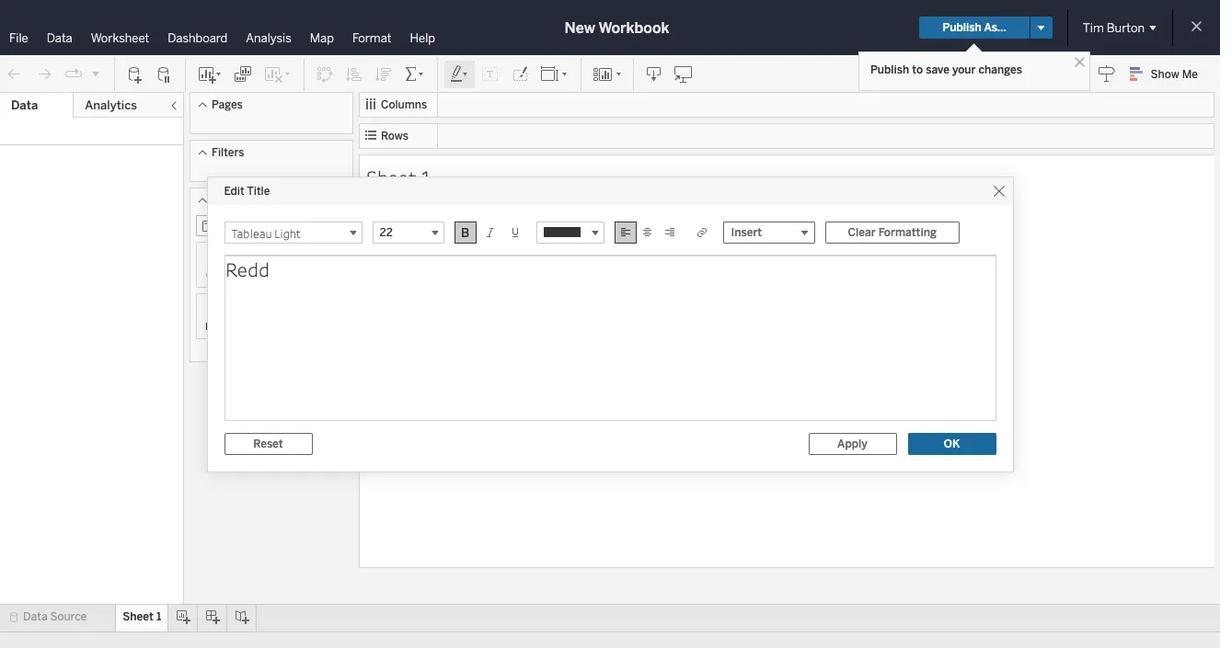 Task type: vqa. For each thing, say whether or not it's contained in the screenshot.
the "Favorites"
no



Task type: locate. For each thing, give the bounding box(es) containing it.
0 horizontal spatial publish
[[871, 64, 910, 76]]

1 vertical spatial sheet
[[123, 611, 154, 624]]

reset
[[253, 438, 283, 451]]

ok button
[[908, 433, 996, 455]]

size
[[262, 270, 282, 282]]

to
[[913, 64, 924, 76]]

publish as... button
[[920, 17, 1030, 39]]

data
[[47, 31, 72, 45], [11, 98, 38, 112], [23, 611, 47, 624]]

data down undo 'icon'
[[11, 98, 38, 112]]

new workbook
[[565, 19, 670, 36]]

pages
[[212, 98, 243, 111]]

workbook
[[599, 19, 670, 36]]

publish
[[943, 21, 982, 34], [871, 64, 910, 76]]

source
[[50, 611, 87, 624]]

swap rows and columns image
[[316, 65, 334, 83]]

detail
[[205, 321, 233, 333]]

filters
[[212, 146, 244, 159]]

edit title dialog
[[208, 177, 1013, 472]]

clear formatting button
[[825, 221, 960, 243]]

edit title
[[224, 185, 270, 197]]

analysis
[[246, 31, 292, 45]]

0 horizontal spatial sheet 1
[[123, 611, 161, 624]]

publish for publish to save your changes
[[871, 64, 910, 76]]

sheet 1 right source
[[123, 611, 161, 624]]

data left source
[[23, 611, 47, 624]]

0 horizontal spatial replay animation image
[[64, 65, 83, 83]]

publish your workbook to edit in tableau desktop image
[[675, 65, 693, 83]]

dashboard
[[168, 31, 228, 45]]

1 horizontal spatial sheet 1
[[366, 164, 432, 190]]

data up redo image
[[47, 31, 72, 45]]

publish left to
[[871, 64, 910, 76]]

worksheet
[[91, 31, 149, 45]]

1 horizontal spatial sheet
[[366, 164, 417, 190]]

1 down the columns
[[421, 164, 432, 190]]

pause auto updates image
[[156, 65, 174, 83]]

sheet down rows
[[366, 164, 417, 190]]

sheet 1 down rows
[[366, 164, 432, 190]]

1
[[421, 164, 432, 190], [156, 611, 161, 624]]

sheet 1
[[366, 164, 432, 190], [123, 611, 161, 624]]

sheet right source
[[123, 611, 154, 624]]

publish inside button
[[943, 21, 982, 34]]

replay animation image
[[64, 65, 83, 83], [90, 68, 101, 79]]

show labels image
[[481, 65, 500, 83]]

show me button
[[1122, 60, 1215, 88]]

new
[[565, 19, 596, 36]]

file
[[9, 31, 28, 45]]

1 horizontal spatial 1
[[421, 164, 432, 190]]

1 right source
[[156, 611, 161, 624]]

as...
[[984, 21, 1007, 34]]

0 vertical spatial sheet
[[366, 164, 417, 190]]

replay animation image right redo image
[[64, 65, 83, 83]]

apply button
[[809, 433, 897, 455]]

publish for publish as...
[[943, 21, 982, 34]]

1 vertical spatial publish
[[871, 64, 910, 76]]

publish as...
[[943, 21, 1007, 34]]

ok
[[944, 438, 960, 451]]

1 horizontal spatial publish
[[943, 21, 982, 34]]

tim
[[1083, 21, 1104, 35]]

apply
[[838, 438, 868, 451]]

format
[[352, 31, 392, 45]]

new worksheet image
[[197, 65, 223, 83]]

sheet
[[366, 164, 417, 190], [123, 611, 154, 624]]

download image
[[645, 65, 664, 83]]

0 horizontal spatial 1
[[156, 611, 161, 624]]

show me
[[1151, 68, 1199, 81]]

redo image
[[35, 65, 53, 83]]

replay animation image up "analytics"
[[90, 68, 101, 79]]

analytics
[[85, 98, 137, 112]]

1 vertical spatial 1
[[156, 611, 161, 624]]

marks
[[212, 194, 244, 207]]

publish left as...
[[943, 21, 982, 34]]

undo image
[[6, 65, 24, 83]]

0 vertical spatial publish
[[943, 21, 982, 34]]

help
[[410, 31, 435, 45]]

color
[[206, 270, 232, 282]]

rows
[[381, 130, 409, 143]]



Task type: describe. For each thing, give the bounding box(es) containing it.
format workbook image
[[511, 65, 529, 83]]

formatting
[[879, 226, 937, 239]]

publish to save your changes
[[871, 64, 1023, 76]]

save
[[926, 64, 950, 76]]

data source
[[23, 611, 87, 624]]

close image
[[1072, 53, 1089, 71]]

totals image
[[404, 65, 426, 83]]

title
[[247, 185, 270, 197]]

me
[[1183, 68, 1199, 81]]

map
[[310, 31, 334, 45]]

clear formatting
[[848, 226, 937, 239]]

sort ascending image
[[345, 65, 364, 83]]

1 vertical spatial data
[[11, 98, 38, 112]]

burton
[[1107, 21, 1145, 35]]

collapse image
[[168, 100, 180, 111]]

duplicate image
[[234, 65, 252, 83]]

changes
[[979, 64, 1023, 76]]

reset button
[[224, 433, 313, 455]]

highlight image
[[449, 65, 470, 83]]

0 vertical spatial data
[[47, 31, 72, 45]]

your
[[953, 64, 976, 76]]

columns
[[381, 98, 427, 111]]

data guide image
[[1098, 64, 1116, 83]]

show
[[1151, 68, 1180, 81]]

2 vertical spatial data
[[23, 611, 47, 624]]

new data source image
[[126, 65, 145, 83]]

1 vertical spatial sheet 1
[[123, 611, 161, 624]]

clear
[[848, 226, 876, 239]]

0 horizontal spatial sheet
[[123, 611, 154, 624]]

show/hide cards image
[[593, 65, 622, 83]]

fit image
[[540, 65, 570, 83]]

0 vertical spatial sheet 1
[[366, 164, 432, 190]]

1 horizontal spatial replay animation image
[[90, 68, 101, 79]]

tim burton
[[1083, 21, 1145, 35]]

edit
[[224, 185, 245, 197]]

sort descending image
[[375, 65, 393, 83]]

0 vertical spatial 1
[[421, 164, 432, 190]]

clear sheet image
[[263, 65, 293, 83]]



